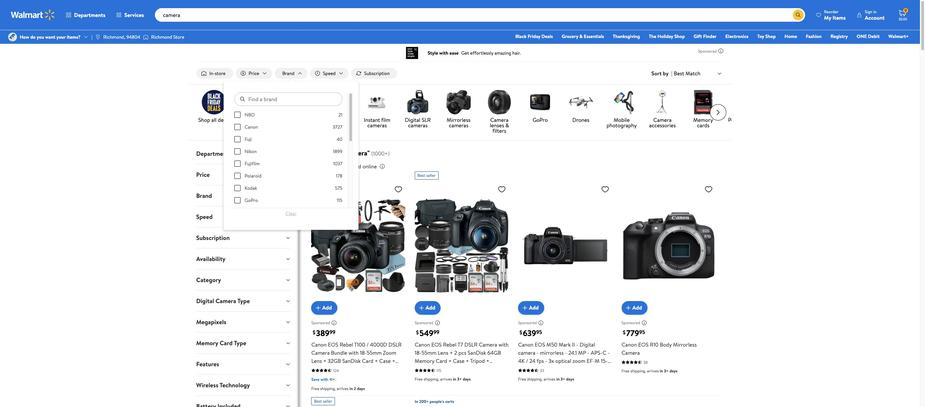 Task type: describe. For each thing, give the bounding box(es) containing it.
free shipping, arrives in 3+ days for 549
[[415, 377, 471, 382]]

add button for canon eos m50 mark ii - digital camera - mirrorless - 24.1 mp - aps-c - 4k / 24 fps - 3x optical zoom ef-m 15-45mm is stm lens - wi-fi, bluetooth - black image
[[519, 302, 545, 315]]

add for canon eos m50 mark ii - digital camera - mirrorless - 24.1 mp - aps-c - 4k / 24 fps - 3x optical zoom ef-m 15-45mm is stm lens - wi-fi, bluetooth - black image
[[530, 305, 539, 312]]

| inside sort and filter section 'element'
[[672, 70, 673, 77]]

filters
[[493, 127, 507, 135]]

days for 549
[[463, 377, 471, 382]]

eos for 639
[[535, 341, 546, 349]]

price tab
[[191, 165, 297, 185]]

cameras inside disposable cameras
[[327, 122, 346, 129]]

sandisk inside canon eos rebel t100 / 4000d dslr camera bundle with 18-55mm zoom lens + 32gb sandisk card + case + tripod + zeetech accessory
[[343, 358, 361, 365]]

sort by |
[[652, 70, 673, 77]]

1 vertical spatial price button
[[191, 165, 297, 185]]

1 horizontal spatial best seller
[[418, 173, 436, 179]]

canon for 779
[[622, 341, 637, 349]]

55mm inside canon eos rebel t7 dslr camera with 18-55mm lens + 2 pcs sandisk 64gb memory card + case + tripod + telephoto + zeetech accessory bundle
[[422, 349, 437, 357]]

in down canon eos rebel t100 / 4000d dslr camera bundle with 18-55mm zoom lens + 32gb sandisk card + case + tripod + zeetech accessory
[[350, 386, 353, 392]]

stm
[[541, 366, 551, 373]]

results for "camera" (1000+)
[[310, 149, 390, 158]]

Search search field
[[155, 8, 806, 22]]

how do you want your items?
[[20, 34, 81, 40]]

& for point
[[742, 116, 746, 124]]

sign in to add to favorites list, canon eos rebel t7 dslr camera with 18-55mm lens + 2 pcs sandisk 64gb memory card + case + tripod + telephoto + zeetech accessory bundle image
[[498, 185, 506, 194]]

the holiday shop
[[649, 33, 685, 40]]

canon eos rebel t100 / 4000d dslr camera bundle with 18-55mm zoom lens + 32gb sandisk card + case + tripod + zeetech accessory
[[312, 341, 402, 373]]

add to cart image
[[418, 304, 426, 312]]

departments button
[[61, 7, 111, 23]]

arrives for 549
[[441, 377, 452, 382]]

gift finder
[[694, 33, 717, 40]]

389
[[316, 328, 330, 339]]

wireless
[[197, 382, 219, 390]]

sign in to add to favorites list, canon eos m50 mark ii - digital camera - mirrorless - 24.1 mp - aps-c - 4k / 24 fps - 3x optical zoom ef-m 15-45mm is stm lens - wi-fi, bluetooth - black image
[[602, 185, 610, 194]]

digital inside canon eos m50 mark ii - digital camera - mirrorless - 24.1 mp - aps-c - 4k / 24 fps - 3x optical zoom ef-m 15- 45mm is stm lens - wi-fi, bluetooth - black
[[580, 341, 596, 349]]

photography
[[607, 122, 637, 129]]

do
[[30, 34, 36, 40]]

38
[[644, 360, 648, 366]]

card inside canon eos rebel t100 / 4000d dslr camera bundle with 18-55mm zoom lens + 32gb sandisk card + case + tripod + zeetech accessory
[[362, 358, 374, 365]]

mirrorless cameras
[[447, 116, 471, 129]]

3+ for 779
[[665, 369, 669, 374]]

save
[[312, 377, 320, 383]]

megapixels tab
[[191, 312, 297, 333]]

add for canon eos rebel t100 / 4000d dslr camera bundle with 18-55mm zoom lens + 32gb sandisk card + case + tripod + zeetech accessory image
[[323, 305, 332, 312]]

telephoto
[[415, 366, 439, 373]]

1 horizontal spatial seller
[[427, 173, 436, 179]]

brand inside sort and filter section 'element'
[[283, 70, 295, 77]]

canon eos rebel t7 dslr camera with 18-55mm lens + 2 pcs sandisk 64gb memory card + case + tripod + telephoto + zeetech accessory bundle image
[[415, 183, 509, 310]]

next slide for chipmodulewithimages list image
[[711, 104, 727, 121]]

shop left deals
[[198, 116, 210, 124]]

accessories
[[650, 122, 676, 129]]

departments button
[[191, 144, 297, 164]]

black
[[519, 374, 531, 381]]

"camera"
[[344, 149, 370, 158]]

camera
[[519, 349, 536, 357]]

home
[[785, 33, 798, 40]]

ef-
[[587, 358, 595, 365]]

40
[[337, 136, 343, 143]]

accessory inside canon eos rebel t100 / 4000d dslr camera bundle with 18-55mm zoom lens + 32gb sandisk card + case + tripod + zeetech accessory
[[352, 366, 377, 373]]

 image for how do you want your items?
[[8, 33, 17, 41]]

digital for digital slr cameras
[[405, 116, 421, 124]]

memory card type
[[197, 339, 247, 348]]

c
[[603, 349, 607, 357]]

camera lenses & filters image
[[488, 90, 512, 115]]

0 vertical spatial price button
[[236, 68, 272, 79]]

slr
[[422, 116, 431, 124]]

0 vertical spatial gopro
[[533, 116, 548, 124]]

99 for 389
[[330, 329, 336, 336]]

zoom
[[383, 349, 397, 357]]

gopro image
[[528, 90, 553, 115]]

- right ii
[[577, 341, 579, 349]]

optical
[[556, 358, 572, 365]]

- left the 24.1
[[566, 349, 568, 357]]

type for digital camera type
[[238, 297, 250, 306]]

fujifilm
[[245, 161, 260, 167]]

zeetech inside canon eos rebel t100 / 4000d dslr camera bundle with 18-55mm zoom lens + 32gb sandisk card + case + tripod + zeetech accessory
[[332, 366, 351, 373]]

ad disclaimer and feedback for ingridsponsoredproducts image for 389
[[332, 321, 337, 326]]

richmond
[[151, 34, 172, 40]]

you
[[37, 34, 44, 40]]

home link
[[782, 33, 801, 40]]

0 horizontal spatial |
[[91, 34, 92, 40]]

in for 639
[[557, 377, 560, 382]]

clear button
[[235, 208, 348, 219]]

- right 'mp'
[[588, 349, 590, 357]]

departments tab
[[191, 144, 297, 164]]

sponsored up 389
[[312, 320, 330, 326]]

camera inside canon eos r10 body mirrorless camera
[[622, 349, 641, 357]]

canon eos rebel t7 dslr camera with 18-55mm lens + 2 pcs sandisk 64gb memory card + case + tripod + telephoto + zeetech accessory bundle
[[415, 341, 509, 373]]

0 horizontal spatial seller
[[323, 399, 333, 405]]

3+ for 549
[[458, 377, 462, 382]]

reorder my items
[[825, 9, 847, 21]]

- left 3x
[[546, 358, 548, 365]]

99 for 549
[[434, 329, 440, 336]]

wi-
[[566, 366, 575, 373]]

deals
[[218, 116, 230, 124]]

electronics
[[726, 33, 749, 40]]

grocery & essentials link
[[559, 33, 608, 40]]

sign
[[866, 9, 873, 14]]

add button for canon eos rebel t100 / 4000d dslr camera bundle with 18-55mm zoom lens + 32gb sandisk card + case + tripod + zeetech accessory image
[[312, 302, 338, 315]]

in-
[[209, 70, 215, 77]]

camera inside camera accessories
[[654, 116, 672, 124]]

in for 549
[[453, 377, 457, 382]]

store
[[173, 34, 185, 40]]

cameras inside instant film cameras
[[368, 122, 387, 129]]

memory for card
[[197, 339, 219, 348]]

18- inside canon eos rebel t100 / 4000d dslr camera bundle with 18-55mm zoom lens + 32gb sandisk card + case + tripod + zeetech accessory
[[360, 349, 367, 357]]

brand inside tab
[[197, 192, 212, 200]]

mobile photography link
[[605, 90, 640, 130]]

free down save
[[312, 386, 320, 392]]

wireless technology tab
[[191, 375, 297, 396]]

rebel for 549
[[443, 341, 457, 349]]

32gb
[[328, 358, 341, 365]]

0 $0.00
[[900, 8, 908, 21]]

m
[[595, 358, 600, 365]]

1 vertical spatial 115
[[437, 368, 442, 374]]

drones
[[573, 116, 590, 124]]

shop right holiday
[[675, 33, 685, 40]]

camera inside canon eos rebel t7 dslr camera with 18-55mm lens + 2 pcs sandisk 64gb memory card + case + tripod + telephoto + zeetech accessory bundle
[[479, 341, 498, 349]]

1 cameras from the left
[[245, 122, 265, 129]]

digital slr cameras link
[[401, 90, 436, 130]]

how
[[20, 34, 29, 40]]

- up fps
[[537, 349, 539, 357]]

store
[[215, 70, 226, 77]]

aps-
[[591, 349, 603, 357]]

sign in to add to favorites list, canon eos r10 body mirrorless camera image
[[705, 185, 713, 194]]

0 horizontal spatial speed button
[[191, 207, 297, 228]]

speed inside sort and filter section 'element'
[[323, 70, 336, 77]]

549
[[420, 328, 434, 339]]

people's
[[430, 399, 445, 405]]

33
[[540, 368, 545, 374]]

type for memory card type
[[234, 339, 247, 348]]

cameras inside point & shoot cameras
[[735, 122, 754, 129]]

ad disclaimer and feedback for ingridsponsoredproducts image for 639
[[539, 321, 544, 326]]

best match
[[674, 70, 701, 77]]

case inside canon eos rebel t7 dslr camera with 18-55mm lens + 2 pcs sandisk 64gb memory card + case + tripod + telephoto + zeetech accessory bundle
[[453, 358, 465, 365]]

in inside the sign in account
[[874, 9, 877, 14]]

 image for richmond, 94804
[[95, 34, 101, 40]]

add button for canon eos r10 body mirrorless camera image at the right
[[622, 302, 648, 315]]

with inside canon eos rebel t7 dslr camera with 18-55mm lens + 2 pcs sandisk 64gb memory card + case + tripod + telephoto + zeetech accessory bundle
[[499, 341, 509, 349]]

ad disclaimer and feedback for ingridsponsoredproducts image for 779
[[642, 321, 648, 326]]

sandisk inside canon eos rebel t7 dslr camera with 18-55mm lens + 2 pcs sandisk 64gb memory card + case + tripod + telephoto + zeetech accessory bundle
[[468, 349, 487, 357]]

1 add to cart image from the left
[[314, 304, 323, 312]]

speed tab
[[191, 207, 297, 228]]

3+ for 639
[[561, 377, 566, 382]]

price inside sort and filter section 'element'
[[249, 70, 259, 77]]

free shipping, arrives in 3+ days for 639
[[519, 377, 575, 382]]

tripod inside canon eos rebel t100 / 4000d dslr camera bundle with 18-55mm zoom lens + 32gb sandisk card + case + tripod + zeetech accessory
[[312, 366, 326, 373]]

camera accessories image
[[651, 90, 675, 115]]

shop inside "link"
[[766, 33, 777, 40]]

memory for cards
[[694, 116, 714, 124]]

days for 639
[[567, 377, 575, 382]]

polaroid
[[245, 173, 262, 180]]

- down 15-
[[606, 366, 608, 373]]

- right c
[[608, 349, 610, 357]]

grocery
[[562, 33, 579, 40]]

lens
[[552, 366, 562, 373]]

t100
[[355, 341, 366, 349]]

zoom
[[573, 358, 586, 365]]

1 vertical spatial in
[[415, 399, 419, 405]]

free for 549
[[415, 377, 423, 382]]

one
[[858, 33, 868, 40]]

shoot
[[747, 116, 761, 124]]

arrives down '124'
[[337, 386, 349, 392]]

all for deals
[[212, 116, 217, 124]]

shipping, for 779
[[631, 369, 647, 374]]

mark
[[559, 341, 571, 349]]

black friday deals
[[516, 33, 553, 40]]

want
[[45, 34, 55, 40]]

add for canon eos rebel t7 dslr camera with 18-55mm lens + 2 pcs sandisk 64gb memory card + case + tripod + telephoto + zeetech accessory bundle
[[426, 305, 436, 312]]

thanksgiving
[[613, 33, 641, 40]]

price inside "tab"
[[197, 171, 210, 179]]

the
[[649, 33, 657, 40]]

94804
[[126, 34, 140, 40]]

0 vertical spatial mirrorless
[[447, 116, 471, 124]]

64gb
[[488, 349, 502, 357]]

add button for canon eos rebel t7 dslr camera with 18-55mm lens + 2 pcs sandisk 64gb memory card + case + tripod + telephoto + zeetech accessory bundle
[[415, 302, 441, 315]]

115 inside group
[[337, 197, 343, 204]]

grocery & essentials
[[562, 33, 605, 40]]

Find a brand search field
[[235, 93, 343, 106]]

canon for 389
[[312, 341, 327, 349]]

online
[[363, 163, 377, 170]]

memory cards
[[694, 116, 714, 129]]

1899
[[333, 148, 343, 155]]

r10
[[651, 341, 659, 349]]

$ for 639
[[520, 329, 523, 337]]

days down canon eos rebel t100 / 4000d dslr camera bundle with 18-55mm zoom lens + 32gb sandisk card + case + tripod + zeetech accessory
[[357, 386, 365, 392]]

mobile
[[614, 116, 630, 124]]

tripod inside canon eos rebel t7 dslr camera with 18-55mm lens + 2 pcs sandisk 64gb memory card + case + tripod + telephoto + zeetech accessory bundle
[[471, 358, 485, 365]]

items
[[833, 14, 847, 21]]

mirrorless inside canon eos r10 body mirrorless camera
[[674, 341, 697, 349]]

shop all cameras image
[[243, 90, 267, 115]]

free shipping, arrives in 3+ days for 779
[[622, 369, 678, 374]]



Task type: vqa. For each thing, say whether or not it's contained in the screenshot.
rightmost To
no



Task type: locate. For each thing, give the bounding box(es) containing it.
2 ad disclaimer and feedback for ingridsponsoredproducts image from the left
[[435, 321, 441, 326]]

0 horizontal spatial departments
[[74, 11, 105, 19]]

2 add button from the left
[[415, 302, 441, 315]]

ad disclaimer and feedback for ingridsponsoredproducts image
[[332, 321, 337, 326], [435, 321, 441, 326]]

nbd
[[245, 112, 255, 118]]

0 horizontal spatial zeetech
[[332, 366, 351, 373]]

1 rebel from the left
[[340, 341, 353, 349]]

& inside point & shoot cameras
[[742, 116, 746, 124]]

mp
[[579, 349, 587, 357]]

with down t100
[[349, 349, 359, 357]]

0 horizontal spatial mirrorless
[[447, 116, 471, 124]]

1 horizontal spatial 99
[[434, 329, 440, 336]]

shop inside shop all cameras
[[246, 116, 258, 124]]

friday
[[528, 33, 541, 40]]

0 horizontal spatial digital
[[197, 297, 214, 306]]

2 ad disclaimer and feedback for ingridsponsoredproducts image from the left
[[642, 321, 648, 326]]

| right 'items?' at the top left of the page
[[91, 34, 92, 40]]

3727
[[333, 124, 343, 131]]

55mm inside canon eos rebel t100 / 4000d dslr camera bundle with 18-55mm zoom lens + 32gb sandisk card + case + tripod + zeetech accessory
[[367, 349, 382, 357]]

by
[[664, 70, 669, 77]]

arrives for 639
[[544, 377, 556, 382]]

card up telephoto
[[436, 358, 448, 365]]

1 horizontal spatial sandisk
[[468, 349, 487, 357]]

features tab
[[191, 354, 297, 375]]

all inside shop all cameras
[[259, 116, 264, 124]]

add button up "$ 779 95"
[[622, 302, 648, 315]]

features
[[197, 360, 219, 369]]

brand tab
[[191, 186, 297, 206]]

type down megapixels dropdown button
[[234, 339, 247, 348]]

1 horizontal spatial bundle
[[490, 366, 506, 373]]

category button
[[191, 270, 297, 291]]

canon for 639
[[519, 341, 534, 349]]

camera up megapixels on the bottom left
[[216, 297, 237, 306]]

group
[[235, 112, 343, 356]]

shop
[[675, 33, 685, 40], [766, 33, 777, 40], [198, 116, 210, 124], [246, 116, 258, 124]]

mobile photography image
[[610, 90, 635, 115]]

camera accessories
[[650, 116, 676, 129]]

- left the wi-
[[563, 366, 565, 373]]

mirrorless cameras link
[[441, 90, 477, 130]]

0 horizontal spatial in
[[415, 399, 419, 405]]

in down lens
[[557, 377, 560, 382]]

arrives for 779
[[648, 369, 659, 374]]

0 vertical spatial lens
[[438, 349, 449, 357]]

add up "$ 779 95"
[[633, 305, 643, 312]]

2 dslr from the left
[[465, 341, 478, 349]]

electronics link
[[723, 33, 752, 40]]

& right the point
[[742, 116, 746, 124]]

type inside 'tab'
[[238, 297, 250, 306]]

0 vertical spatial brand button
[[275, 68, 308, 79]]

1 vertical spatial 2
[[354, 386, 356, 392]]

0 horizontal spatial with
[[321, 377, 329, 383]]

& right 'grocery'
[[580, 33, 583, 40]]

shipping, down is
[[528, 377, 543, 382]]

1 horizontal spatial gopro
[[533, 116, 548, 124]]

3 add to cart image from the left
[[625, 304, 633, 312]]

add up $ 549 99
[[426, 305, 436, 312]]

features button
[[191, 354, 297, 375]]

1 $ from the left
[[313, 329, 316, 337]]

1 vertical spatial price
[[310, 163, 322, 170]]

camera up 64gb
[[479, 341, 498, 349]]

1 vertical spatial bundle
[[490, 366, 506, 373]]

fashion
[[807, 33, 822, 40]]

2 vertical spatial digital
[[580, 341, 596, 349]]

digital camera type tab
[[191, 291, 297, 312]]

departments inside departments popup button
[[74, 11, 105, 19]]

ad disclaimer and feedback for ingridsponsoredproducts image up $ 549 99
[[435, 321, 441, 326]]

all for cameras
[[259, 116, 264, 124]]

18- inside canon eos rebel t7 dslr camera with 18-55mm lens + 2 pcs sandisk 64gb memory card + case + tripod + telephoto + zeetech accessory bundle
[[415, 349, 422, 357]]

1 vertical spatial with
[[349, 349, 359, 357]]

0 vertical spatial 115
[[337, 197, 343, 204]]

0 vertical spatial sandisk
[[468, 349, 487, 357]]

0 horizontal spatial 2
[[354, 386, 356, 392]]

camera inside dropdown button
[[216, 297, 237, 306]]

sponsored up 639
[[519, 320, 537, 326]]

dslr inside canon eos rebel t7 dslr camera with 18-55mm lens + 2 pcs sandisk 64gb memory card + case + tripod + telephoto + zeetech accessory bundle
[[465, 341, 478, 349]]

115 down '575'
[[337, 197, 343, 204]]

1 horizontal spatial 55mm
[[422, 349, 437, 357]]

brand button down price "tab"
[[191, 186, 297, 206]]

subscription button
[[352, 68, 398, 79]]

free right the bluetooth
[[622, 369, 630, 374]]

sponsored
[[699, 48, 718, 54], [312, 320, 330, 326], [415, 320, 434, 326], [519, 320, 537, 326], [622, 320, 641, 326]]

1 vertical spatial best
[[418, 173, 426, 179]]

wireless technology
[[197, 382, 250, 390]]

3+ down canon eos rebel t7 dslr camera with 18-55mm lens + 2 pcs sandisk 64gb memory card + case + tripod + telephoto + zeetech accessory bundle
[[458, 377, 462, 382]]

canon inside canon eos rebel t7 dslr camera with 18-55mm lens + 2 pcs sandisk 64gb memory card + case + tripod + telephoto + zeetech accessory bundle
[[415, 341, 430, 349]]

with up 64gb
[[499, 341, 509, 349]]

match
[[686, 70, 701, 77]]

sponsored left ad disclaimer and feedback for skylinedisplayad icon
[[699, 48, 718, 54]]

camera inside canon eos rebel t100 / 4000d dslr camera bundle with 18-55mm zoom lens + 32gb sandisk card + case + tripod + zeetech accessory
[[312, 349, 330, 357]]

4 add from the left
[[633, 305, 643, 312]]

zeetech down "32gb"
[[332, 366, 351, 373]]

days for 779
[[670, 369, 678, 374]]

point
[[729, 116, 741, 124]]

accessory down t100
[[352, 366, 377, 373]]

tab
[[191, 397, 297, 408]]

None checkbox
[[235, 124, 241, 130], [235, 149, 241, 155], [235, 173, 241, 179], [235, 124, 241, 130], [235, 149, 241, 155], [235, 173, 241, 179]]

0 vertical spatial best seller
[[418, 173, 436, 179]]

eos for 389
[[328, 341, 339, 349]]

$ left 389
[[313, 329, 316, 337]]

0 horizontal spatial ad disclaimer and feedback for ingridsponsoredproducts image
[[539, 321, 544, 326]]

bundle down 64gb
[[490, 366, 506, 373]]

2 horizontal spatial with
[[499, 341, 509, 349]]

2 55mm from the left
[[422, 349, 437, 357]]

4000d
[[370, 341, 388, 349]]

brand button inside sort and filter section 'element'
[[275, 68, 308, 79]]

eos left the r10
[[639, 341, 649, 349]]

shop down shop all cameras image
[[246, 116, 258, 124]]

in 200+ people's carts
[[415, 399, 454, 405]]

2 add from the left
[[426, 305, 436, 312]]

1 horizontal spatial all
[[259, 116, 264, 124]]

add button
[[312, 302, 338, 315], [415, 302, 441, 315], [519, 302, 545, 315], [622, 302, 648, 315]]

5 cameras from the left
[[449, 122, 469, 129]]

subscription
[[365, 70, 390, 77], [197, 234, 230, 242]]

2 zeetech from the left
[[444, 366, 463, 373]]

2 horizontal spatial price
[[310, 163, 322, 170]]

 image left the richmond,
[[95, 34, 101, 40]]

items?
[[67, 34, 81, 40]]

2 horizontal spatial 3+
[[665, 369, 669, 374]]

speed button up disposable cameras "image"
[[310, 68, 349, 79]]

eos inside canon eos r10 body mirrorless camera
[[639, 341, 649, 349]]

eos inside canon eos rebel t7 dslr camera with 18-55mm lens + 2 pcs sandisk 64gb memory card + case + tripod + telephoto + zeetech accessory bundle
[[432, 341, 442, 349]]

price button up shop all cameras image
[[236, 68, 272, 79]]

arrives down 38
[[648, 369, 659, 374]]

memory inside dropdown button
[[197, 339, 219, 348]]

memory inside 'link'
[[694, 116, 714, 124]]

ad disclaimer and feedback for skylinedisplayad image
[[719, 48, 724, 54]]

with
[[499, 341, 509, 349], [349, 349, 359, 357], [321, 377, 329, 383]]

dslr inside canon eos rebel t100 / 4000d dslr camera bundle with 18-55mm zoom lens + 32gb sandisk card + case + tripod + zeetech accessory
[[389, 341, 402, 349]]

canon eos r10 body mirrorless camera image
[[622, 183, 716, 310]]

for
[[333, 149, 342, 158]]

sponsored for ad disclaimer and feedback for skylinedisplayad icon
[[699, 48, 718, 54]]

availability
[[197, 255, 226, 264]]

1 horizontal spatial rebel
[[443, 341, 457, 349]]

0 horizontal spatial best
[[314, 399, 322, 405]]

gift finder link
[[691, 33, 720, 40]]

1 horizontal spatial price
[[249, 70, 259, 77]]

1 horizontal spatial 115
[[437, 368, 442, 374]]

1 horizontal spatial subscription
[[365, 70, 390, 77]]

3 $ from the left
[[520, 329, 523, 337]]

2 left pcs
[[455, 349, 458, 357]]

2 horizontal spatial card
[[436, 358, 448, 365]]

subscription tab
[[191, 228, 297, 249]]

2 horizontal spatial &
[[742, 116, 746, 124]]

99 inside $ 389 99
[[330, 329, 336, 336]]

speed button up subscription dropdown button
[[191, 207, 297, 228]]

1 vertical spatial brand button
[[191, 186, 297, 206]]

in for 779
[[660, 369, 664, 374]]

camera down camera accessories image
[[654, 116, 672, 124]]

eos for 779
[[639, 341, 649, 349]]

add to cart image for 639
[[521, 304, 530, 312]]

memory cards image
[[692, 90, 716, 115]]

2 rebel from the left
[[443, 341, 457, 349]]

in-store button
[[197, 68, 233, 79]]

 image left how
[[8, 33, 17, 41]]

1 case from the left
[[380, 358, 391, 365]]

2 add to cart image from the left
[[521, 304, 530, 312]]

0 horizontal spatial all
[[212, 116, 217, 124]]

1 55mm from the left
[[367, 349, 382, 357]]

1 horizontal spatial ad disclaimer and feedback for ingridsponsoredproducts image
[[642, 321, 648, 326]]

& inside the camera lenses & filters
[[506, 122, 510, 129]]

registry link
[[828, 33, 852, 40]]

free down 45mm on the bottom right of the page
[[519, 377, 527, 382]]

1 horizontal spatial with
[[349, 349, 359, 357]]

1 horizontal spatial lens
[[438, 349, 449, 357]]

3 cameras from the left
[[368, 122, 387, 129]]

instant film cameras image
[[365, 90, 390, 115]]

toy shop link
[[755, 33, 780, 40]]

eos down $ 549 99
[[432, 341, 442, 349]]

1 vertical spatial departments
[[197, 150, 232, 158]]

card inside dropdown button
[[220, 339, 233, 348]]

2 $ from the left
[[416, 329, 419, 337]]

/ left 24
[[527, 358, 529, 365]]

2 all from the left
[[259, 116, 264, 124]]

eos inside canon eos m50 mark ii - digital camera - mirrorless - 24.1 mp - aps-c - 4k / 24 fps - 3x optical zoom ef-m 15- 45mm is stm lens - wi-fi, bluetooth - black
[[535, 341, 546, 349]]

eos left "m50"
[[535, 341, 546, 349]]

/ inside canon eos m50 mark ii - digital camera - mirrorless - 24.1 mp - aps-c - 4k / 24 fps - 3x optical zoom ef-m 15- 45mm is stm lens - wi-fi, bluetooth - black
[[527, 358, 529, 365]]

lens left pcs
[[438, 349, 449, 357]]

case inside canon eos rebel t100 / 4000d dslr camera bundle with 18-55mm zoom lens + 32gb sandisk card + case + tripod + zeetech accessory
[[380, 358, 391, 365]]

all inside shop all deals link
[[212, 116, 217, 124]]

shop all deals image
[[202, 90, 226, 115]]

arrives up carts
[[441, 377, 452, 382]]

178
[[336, 173, 343, 180]]

your
[[57, 34, 66, 40]]

add up $ 389 99
[[323, 305, 332, 312]]

0 horizontal spatial 55mm
[[367, 349, 382, 357]]

days down the wi-
[[567, 377, 575, 382]]

1 eos from the left
[[328, 341, 339, 349]]

0 horizontal spatial subscription
[[197, 234, 230, 242]]

1 horizontal spatial digital
[[405, 116, 421, 124]]

drones link
[[564, 90, 599, 124]]

124
[[333, 368, 339, 374]]

0 vertical spatial bundle
[[331, 349, 348, 357]]

1 horizontal spatial 95
[[640, 329, 646, 336]]

memory card type tab
[[191, 333, 297, 354]]

1 horizontal spatial best
[[418, 173, 426, 179]]

2 18- from the left
[[415, 349, 422, 357]]

1 ad disclaimer and feedback for ingridsponsoredproducts image from the left
[[539, 321, 544, 326]]

0 horizontal spatial gopro
[[245, 197, 258, 204]]

2 down canon eos rebel t100 / 4000d dslr camera bundle with 18-55mm zoom lens + 32gb sandisk card + case + tripod + zeetech accessory
[[354, 386, 356, 392]]

free for 779
[[622, 369, 630, 374]]

sign in to add to favorites list, canon eos rebel t100 / 4000d dslr camera bundle with 18-55mm zoom lens + 32gb sandisk card + case + tripod + zeetech accessory image
[[395, 185, 403, 194]]

0 vertical spatial brand
[[283, 70, 295, 77]]

memory card type button
[[191, 333, 297, 354]]

group containing nbd
[[235, 112, 343, 356]]

95 inside the "$ 639 95"
[[537, 329, 543, 336]]

6 cameras from the left
[[735, 122, 754, 129]]

accessory
[[352, 366, 377, 373], [465, 366, 489, 373]]

lenses
[[490, 122, 505, 129]]

3 eos from the left
[[535, 341, 546, 349]]

2 95 from the left
[[640, 329, 646, 336]]

2 vertical spatial price
[[197, 171, 210, 179]]

1 dslr from the left
[[389, 341, 402, 349]]

ii
[[573, 341, 575, 349]]

rebel for 389
[[340, 341, 353, 349]]

camera inside the camera lenses & filters
[[491, 116, 509, 124]]

ad disclaimer and feedback for ingridsponsoredproducts image for 549
[[435, 321, 441, 326]]

eos down $ 389 99
[[328, 341, 339, 349]]

rebel inside canon eos rebel t100 / 4000d dslr camera bundle with 18-55mm zoom lens + 32gb sandisk card + case + tripod + zeetech accessory
[[340, 341, 353, 349]]

instant film cameras
[[364, 116, 391, 129]]

$ inside $ 549 99
[[416, 329, 419, 337]]

1 horizontal spatial ad disclaimer and feedback for ingridsponsoredproducts image
[[435, 321, 441, 326]]

$ for 549
[[416, 329, 419, 337]]

essentials
[[584, 33, 605, 40]]

Walmart Site-Wide search field
[[155, 8, 806, 22]]

$ inside the "$ 639 95"
[[520, 329, 523, 337]]

disposable cameras
[[324, 116, 349, 129]]

3 add from the left
[[530, 305, 539, 312]]

digital inside dropdown button
[[197, 297, 214, 306]]

zeetech inside canon eos rebel t7 dslr camera with 18-55mm lens + 2 pcs sandisk 64gb memory card + case + tripod + telephoto + zeetech accessory bundle
[[444, 366, 463, 373]]

disposable cameras image
[[324, 90, 349, 115]]

cards
[[698, 122, 710, 129]]

subscription up instant film cameras image
[[365, 70, 390, 77]]

black
[[516, 33, 527, 40]]

lens inside canon eos rebel t100 / 4000d dslr camera bundle with 18-55mm zoom lens + 32gb sandisk card + case + tripod + zeetech accessory
[[312, 358, 322, 365]]

shipping, for 549
[[424, 377, 440, 382]]

2 accessory from the left
[[465, 366, 489, 373]]

3+ down canon eos r10 body mirrorless camera
[[665, 369, 669, 374]]

cameras inside digital slr cameras
[[409, 122, 428, 129]]

None checkbox
[[235, 112, 241, 118], [235, 136, 241, 143], [235, 161, 241, 167], [235, 185, 241, 191], [235, 198, 241, 204], [235, 112, 241, 118], [235, 136, 241, 143], [235, 161, 241, 167], [235, 185, 241, 191], [235, 198, 241, 204]]

card down t100
[[362, 358, 374, 365]]

digital for digital camera type
[[197, 297, 214, 306]]

lens inside canon eos rebel t7 dslr camera with 18-55mm lens + 2 pcs sandisk 64gb memory card + case + tripod + telephoto + zeetech accessory bundle
[[438, 349, 449, 357]]

search icon image
[[796, 12, 802, 18]]

canon for 549
[[415, 341, 430, 349]]

body
[[660, 341, 672, 349]]

canon eos r10 body mirrorless camera
[[622, 341, 697, 357]]

bundle inside canon eos rebel t100 / 4000d dslr camera bundle with 18-55mm zoom lens + 32gb sandisk card + case + tripod + zeetech accessory
[[331, 349, 348, 357]]

canon eos rebel t100 / 4000d dslr camera bundle with 18-55mm zoom lens + 32gb sandisk card + case + tripod + zeetech accessory image
[[312, 183, 406, 310]]

3 add button from the left
[[519, 302, 545, 315]]

legal information image
[[380, 164, 385, 169]]

speed inside tab
[[197, 213, 213, 221]]

115 up the people's
[[437, 368, 442, 374]]

sponsored for ad disclaimer and feedback for ingridsponsoredproducts image associated with 779
[[622, 320, 641, 326]]

best
[[674, 70, 685, 77], [418, 173, 426, 179], [314, 399, 322, 405]]

1 99 from the left
[[330, 329, 336, 336]]

sponsored up '549'
[[415, 320, 434, 326]]

0 horizontal spatial card
[[220, 339, 233, 348]]

digital slr cameras image
[[406, 90, 431, 115]]

0 horizontal spatial memory
[[197, 339, 219, 348]]

case down pcs
[[453, 358, 465, 365]]

bundle inside canon eos rebel t7 dslr camera with 18-55mm lens + 2 pcs sandisk 64gb memory card + case + tripod + telephoto + zeetech accessory bundle
[[490, 366, 506, 373]]

category tab
[[191, 270, 297, 291]]

1 vertical spatial gopro
[[245, 197, 258, 204]]

1 add from the left
[[323, 305, 332, 312]]

0 horizontal spatial bundle
[[331, 349, 348, 357]]

lens left "32gb"
[[312, 358, 322, 365]]

departments
[[74, 11, 105, 19], [197, 150, 232, 158]]

drones image
[[569, 90, 594, 115]]

richmond store
[[151, 34, 185, 40]]

canon inside canon eos r10 body mirrorless camera
[[622, 341, 637, 349]]

$ for 779
[[624, 329, 626, 337]]

 image
[[8, 33, 17, 41], [95, 34, 101, 40]]

95 up canon eos r10 body mirrorless camera
[[640, 329, 646, 336]]

m50
[[547, 341, 558, 349]]

shipping, for 639
[[528, 377, 543, 382]]

best inside dropdown button
[[674, 70, 685, 77]]

canon eos m50 mark ii - digital camera - mirrorless - 24.1 mp - aps-c - 4k / 24 fps - 3x optical zoom ef-m 15-45mm is stm lens - wi-fi, bluetooth - black image
[[519, 183, 613, 310]]

1 all from the left
[[212, 116, 217, 124]]

free for 639
[[519, 377, 527, 382]]

free shipping, arrives in 3+ days down 33
[[519, 377, 575, 382]]

2 horizontal spatial digital
[[580, 341, 596, 349]]

& for grocery
[[580, 33, 583, 40]]

free shipping, arrives in 2 days
[[312, 386, 365, 392]]

4 add button from the left
[[622, 302, 648, 315]]

0 horizontal spatial &
[[506, 122, 510, 129]]

mirrorless cameras image
[[447, 90, 471, 115]]

deals
[[542, 33, 553, 40]]

0 vertical spatial tripod
[[471, 358, 485, 365]]

card down megapixels on the bottom left
[[220, 339, 233, 348]]

reorder
[[825, 9, 839, 14]]

1 horizontal spatial case
[[453, 358, 465, 365]]

1 horizontal spatial 3+
[[561, 377, 566, 382]]

1 horizontal spatial speed button
[[310, 68, 349, 79]]

brand
[[283, 70, 295, 77], [197, 192, 212, 200]]

canon inside group
[[245, 124, 258, 131]]

0 horizontal spatial speed
[[197, 213, 213, 221]]

1 horizontal spatial |
[[672, 70, 673, 77]]

1 vertical spatial speed button
[[191, 207, 297, 228]]

disposable cameras link
[[319, 90, 354, 130]]

rebel inside canon eos rebel t7 dslr camera with 18-55mm lens + 2 pcs sandisk 64gb memory card + case + tripod + telephoto + zeetech accessory bundle
[[443, 341, 457, 349]]

the holiday shop link
[[646, 33, 689, 40]]

canon down '549'
[[415, 341, 430, 349]]

departments up 'items?' at the top left of the page
[[74, 11, 105, 19]]

0 vertical spatial seller
[[427, 173, 436, 179]]

95 inside "$ 779 95"
[[640, 329, 646, 336]]

18- down t100
[[360, 349, 367, 357]]

0 horizontal spatial  image
[[8, 33, 17, 41]]

2 case from the left
[[453, 358, 465, 365]]

0 horizontal spatial best seller
[[314, 399, 333, 405]]

0 horizontal spatial brand
[[197, 192, 212, 200]]

type
[[238, 297, 250, 306], [234, 339, 247, 348]]

0 horizontal spatial accessory
[[352, 366, 377, 373]]

0 horizontal spatial 3+
[[458, 377, 462, 382]]

1 horizontal spatial  image
[[95, 34, 101, 40]]

1 vertical spatial sandisk
[[343, 358, 361, 365]]

with left walmart plus "icon"
[[321, 377, 329, 383]]

4 $ from the left
[[624, 329, 626, 337]]

subscription up availability
[[197, 234, 230, 242]]

55mm up telephoto
[[422, 349, 437, 357]]

debit
[[869, 33, 881, 40]]

shipping, down walmart plus "icon"
[[321, 386, 336, 392]]

gopro down kodak
[[245, 197, 258, 204]]

in left 200+
[[415, 399, 419, 405]]

best seller
[[418, 173, 436, 179], [314, 399, 333, 405]]

1 vertical spatial speed
[[197, 213, 213, 221]]

0 vertical spatial |
[[91, 34, 92, 40]]

99
[[330, 329, 336, 336], [434, 329, 440, 336]]

accessory inside canon eos rebel t7 dslr camera with 18-55mm lens + 2 pcs sandisk 64gb memory card + case + tripod + telephoto + zeetech accessory bundle
[[465, 366, 489, 373]]

 image
[[143, 34, 149, 40]]

gopro inside group
[[245, 197, 258, 204]]

free down telephoto
[[415, 377, 423, 382]]

/ inside canon eos rebel t100 / 4000d dslr camera bundle with 18-55mm zoom lens + 32gb sandisk card + case + tripod + zeetech accessory
[[367, 341, 369, 349]]

mobile photography
[[607, 116, 637, 129]]

walmart plus image
[[330, 377, 337, 383]]

shop cameras by brand image
[[284, 90, 308, 115]]

digital inside digital slr cameras
[[405, 116, 421, 124]]

3+ down lens
[[561, 377, 566, 382]]

$
[[313, 329, 316, 337], [416, 329, 419, 337], [520, 329, 523, 337], [624, 329, 626, 337]]

$ inside $ 389 99
[[313, 329, 316, 337]]

richmond,
[[103, 34, 125, 40]]

in right sign
[[874, 9, 877, 14]]

1 vertical spatial memory
[[197, 339, 219, 348]]

walmart image
[[11, 10, 55, 20]]

$ inside "$ 779 95"
[[624, 329, 626, 337]]

1 vertical spatial tripod
[[312, 366, 326, 373]]

lens
[[438, 349, 449, 357], [312, 358, 322, 365]]

1037
[[334, 161, 343, 167]]

1 accessory from the left
[[352, 366, 377, 373]]

4 cameras from the left
[[409, 122, 428, 129]]

3+
[[665, 369, 669, 374], [458, 377, 462, 382], [561, 377, 566, 382]]

& right lenses
[[506, 122, 510, 129]]

dslr up zoom
[[389, 341, 402, 349]]

| right by
[[672, 70, 673, 77]]

1 vertical spatial |
[[672, 70, 673, 77]]

price when purchased online
[[310, 163, 377, 170]]

0 vertical spatial in
[[874, 9, 877, 14]]

speed
[[323, 70, 336, 77], [197, 213, 213, 221]]

dslr right t7
[[465, 341, 478, 349]]

3x
[[549, 358, 555, 365]]

1 horizontal spatial accessory
[[465, 366, 489, 373]]

2 99 from the left
[[434, 329, 440, 336]]

99 inside $ 549 99
[[434, 329, 440, 336]]

sponsored for ad disclaimer and feedback for ingridsponsoredproducts image related to 639
[[519, 320, 537, 326]]

55mm down 4000d
[[367, 349, 382, 357]]

mirrorless down mirrorless cameras image
[[447, 116, 471, 124]]

0 horizontal spatial price
[[197, 171, 210, 179]]

all right nbd
[[259, 116, 264, 124]]

sort and filter section element
[[188, 63, 732, 84]]

2 cameras from the left
[[327, 122, 346, 129]]

add button up $ 389 99
[[312, 302, 338, 315]]

add for canon eos r10 body mirrorless camera image at the right
[[633, 305, 643, 312]]

eos for 549
[[432, 341, 442, 349]]

nikon
[[245, 148, 257, 155]]

camera up filters
[[491, 116, 509, 124]]

1 horizontal spatial card
[[362, 358, 374, 365]]

$ for 389
[[313, 329, 316, 337]]

canon down 389
[[312, 341, 327, 349]]

fashion link
[[804, 33, 826, 40]]

ad disclaimer and feedback for ingridsponsoredproducts image up the "$ 639 95"
[[539, 321, 544, 326]]

dslr
[[389, 341, 402, 349], [465, 341, 478, 349]]

0 vertical spatial subscription
[[365, 70, 390, 77]]

1 ad disclaimer and feedback for ingridsponsoredproducts image from the left
[[332, 321, 337, 326]]

subscription inside button
[[365, 70, 390, 77]]

1 18- from the left
[[360, 349, 367, 357]]

2 horizontal spatial free shipping, arrives in 3+ days
[[622, 369, 678, 374]]

$ left the 779
[[624, 329, 626, 337]]

departments inside departments dropdown button
[[197, 150, 232, 158]]

ad disclaimer and feedback for ingridsponsoredproducts image
[[539, 321, 544, 326], [642, 321, 648, 326]]

digital left slr
[[405, 116, 421, 124]]

t7
[[458, 341, 464, 349]]

eos inside canon eos rebel t100 / 4000d dslr camera bundle with 18-55mm zoom lens + 32gb sandisk card + case + tripod + zeetech accessory
[[328, 341, 339, 349]]

type inside tab
[[234, 339, 247, 348]]

accessory down pcs
[[465, 366, 489, 373]]

2 eos from the left
[[432, 341, 442, 349]]

camera down the 779
[[622, 349, 641, 357]]

0 horizontal spatial ad disclaimer and feedback for ingridsponsoredproducts image
[[332, 321, 337, 326]]

toy shop
[[758, 33, 777, 40]]

95 for 779
[[640, 329, 646, 336]]

in
[[874, 9, 877, 14], [415, 399, 419, 405]]

subscription inside dropdown button
[[197, 234, 230, 242]]

45mm
[[519, 366, 534, 373]]

add to cart image for 779
[[625, 304, 633, 312]]

0 horizontal spatial rebel
[[340, 341, 353, 349]]

departments down the shop all deals
[[197, 150, 232, 158]]

availability tab
[[191, 249, 297, 270]]

gopro
[[533, 116, 548, 124], [245, 197, 258, 204]]

0 vertical spatial with
[[499, 341, 509, 349]]

case
[[380, 358, 391, 365], [453, 358, 465, 365]]

memory inside canon eos rebel t7 dslr camera with 18-55mm lens + 2 pcs sandisk 64gb memory card + case + tripod + telephoto + zeetech accessory bundle
[[415, 358, 435, 365]]

canon inside canon eos rebel t100 / 4000d dslr camera bundle with 18-55mm zoom lens + 32gb sandisk card + case + tripod + zeetech accessory
[[312, 341, 327, 349]]

canon inside canon eos m50 mark ii - digital camera - mirrorless - 24.1 mp - aps-c - 4k / 24 fps - 3x optical zoom ef-m 15- 45mm is stm lens - wi-fi, bluetooth - black
[[519, 341, 534, 349]]

$ 779 95
[[624, 328, 646, 339]]

memory up features
[[197, 339, 219, 348]]

95 for 639
[[537, 329, 543, 336]]

rebel left t7
[[443, 341, 457, 349]]

1 add button from the left
[[312, 302, 338, 315]]

thanksgiving link
[[610, 33, 644, 40]]

with inside canon eos rebel t100 / 4000d dslr camera bundle with 18-55mm zoom lens + 32gb sandisk card + case + tripod + zeetech accessory
[[349, 349, 359, 357]]

0 vertical spatial price
[[249, 70, 259, 77]]

fi,
[[575, 366, 580, 373]]

shop all deals
[[198, 116, 230, 124]]

2 vertical spatial best
[[314, 399, 322, 405]]

arrives down the "stm"
[[544, 377, 556, 382]]

1 horizontal spatial mirrorless
[[674, 341, 697, 349]]

1 zeetech from the left
[[332, 366, 351, 373]]

2 inside canon eos rebel t7 dslr camera with 18-55mm lens + 2 pcs sandisk 64gb memory card + case + tripod + telephoto + zeetech accessory bundle
[[455, 349, 458, 357]]

disposable
[[324, 116, 349, 124]]

add up the "$ 639 95"
[[530, 305, 539, 312]]

shipping, down telephoto
[[424, 377, 440, 382]]

card inside canon eos rebel t7 dslr camera with 18-55mm lens + 2 pcs sandisk 64gb memory card + case + tripod + telephoto + zeetech accessory bundle
[[436, 358, 448, 365]]

0 horizontal spatial tripod
[[312, 366, 326, 373]]

0 horizontal spatial add to cart image
[[314, 304, 323, 312]]

shipping, down 38
[[631, 369, 647, 374]]

ad disclaimer and feedback for ingridsponsoredproducts image up "$ 779 95"
[[642, 321, 648, 326]]

$ left '549'
[[416, 329, 419, 337]]

cameras inside mirrorless cameras
[[449, 122, 469, 129]]

add to cart image
[[314, 304, 323, 312], [521, 304, 530, 312], [625, 304, 633, 312]]

1 95 from the left
[[537, 329, 543, 336]]

type down category 'tab' at the left bottom
[[238, 297, 250, 306]]

toy
[[758, 33, 765, 40]]

0 horizontal spatial lens
[[312, 358, 322, 365]]

2 vertical spatial with
[[321, 377, 329, 383]]

4 eos from the left
[[639, 341, 649, 349]]



